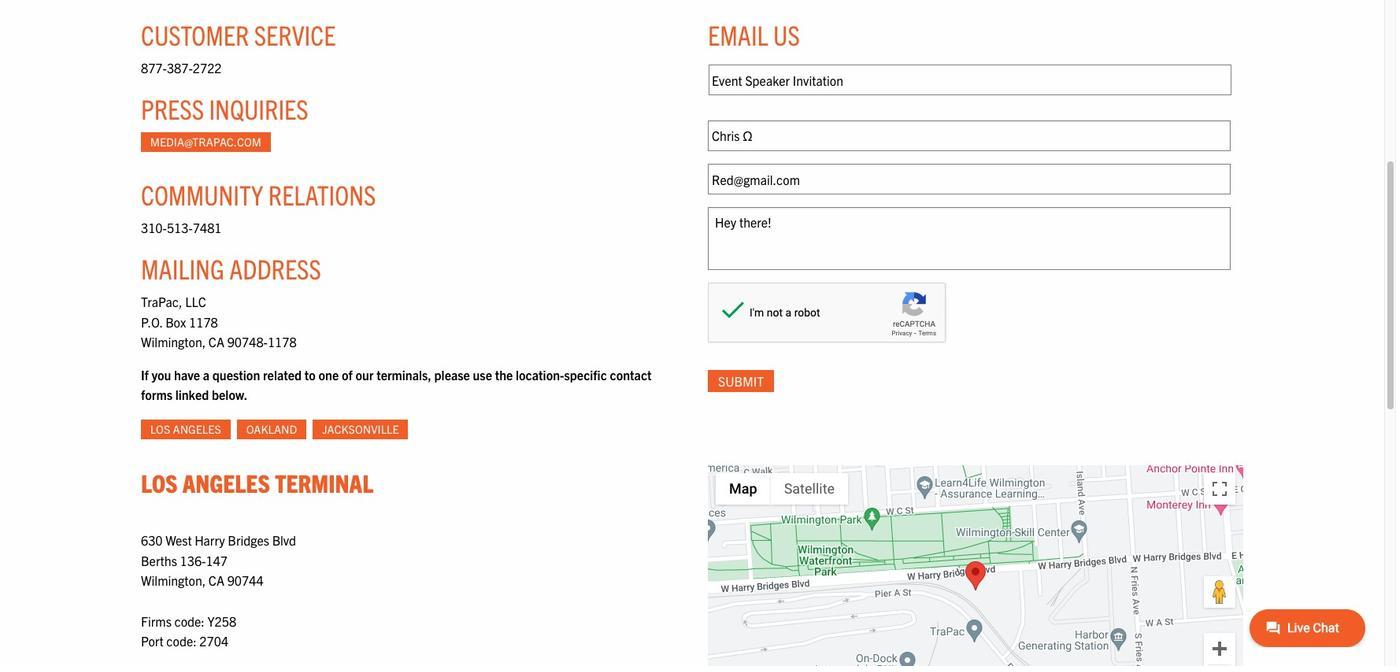 Task type: locate. For each thing, give the bounding box(es) containing it.
blvd
[[272, 533, 296, 548]]

map
[[730, 480, 758, 497]]

2 wilmington, from the top
[[141, 573, 206, 589]]

terminals,
[[377, 367, 432, 383]]

1 vertical spatial ca
[[209, 573, 225, 589]]

Message text field
[[708, 207, 1231, 270]]

map button
[[716, 473, 771, 505]]

community
[[141, 177, 263, 211]]

0 vertical spatial ca
[[209, 334, 225, 350]]

1178 up related
[[268, 334, 297, 350]]

one
[[319, 367, 339, 383]]

our
[[356, 367, 374, 383]]

310-
[[141, 220, 167, 236]]

0 vertical spatial angeles
[[173, 422, 221, 437]]

code:
[[175, 613, 205, 629], [167, 634, 197, 649]]

angeles up harry
[[183, 467, 270, 498]]

1 vertical spatial los
[[141, 467, 178, 498]]

90748-
[[227, 334, 268, 350]]

1178
[[189, 314, 218, 330], [268, 334, 297, 350]]

los for los angeles terminal
[[141, 467, 178, 498]]

wilmington, inside trapac, llc p.o. box 1178 wilmington, ca 90748-1178
[[141, 334, 206, 350]]

trapac,
[[141, 294, 182, 310]]

oakland link
[[237, 420, 306, 439]]

0 vertical spatial 1178
[[189, 314, 218, 330]]

terminal
[[275, 467, 374, 498]]

forms
[[141, 387, 173, 403]]

port
[[141, 634, 164, 649]]

you
[[152, 367, 171, 383]]

code: up 2704
[[175, 613, 205, 629]]

if
[[141, 367, 149, 383]]

use
[[473, 367, 492, 383]]

1 vertical spatial angeles
[[183, 467, 270, 498]]

los up 630
[[141, 467, 178, 498]]

los for los angeles
[[150, 422, 170, 437]]

location-
[[516, 367, 564, 383]]

1 ca from the top
[[209, 334, 225, 350]]

please
[[435, 367, 470, 383]]

ca left 90748- in the left of the page
[[209, 334, 225, 350]]

1 wilmington, from the top
[[141, 334, 206, 350]]

1 horizontal spatial 1178
[[268, 334, 297, 350]]

90744
[[227, 573, 264, 589]]

1 vertical spatial wilmington,
[[141, 573, 206, 589]]

code: right port
[[167, 634, 197, 649]]

jacksonville link
[[313, 420, 408, 439]]

136-
[[180, 553, 206, 569]]

angeles
[[173, 422, 221, 437], [183, 467, 270, 498]]

specific
[[564, 367, 607, 383]]

if you have a question related to one of our terminals, please use the location-specific contact forms linked below.
[[141, 367, 652, 403]]

los angeles
[[150, 422, 221, 437]]

related
[[263, 367, 302, 383]]

firms code:  y258 port code:  2704
[[141, 613, 236, 649]]

west
[[166, 533, 192, 548]]

wilmington,
[[141, 334, 206, 350], [141, 573, 206, 589]]

box
[[166, 314, 186, 330]]

0 vertical spatial wilmington,
[[141, 334, 206, 350]]

2 ca from the top
[[209, 573, 225, 589]]

email us
[[708, 17, 800, 51]]

None submit
[[708, 370, 775, 392]]

relations
[[268, 177, 376, 211]]

wilmington, down berths
[[141, 573, 206, 589]]

angeles for los angeles terminal
[[183, 467, 270, 498]]

los down forms
[[150, 422, 170, 437]]

angeles down linked
[[173, 422, 221, 437]]

media@trapac.com
[[150, 135, 261, 149]]

satellite
[[784, 480, 835, 497]]

Your Email text field
[[708, 164, 1231, 195]]

satellite button
[[771, 473, 849, 505]]

wilmington, down box in the top of the page
[[141, 334, 206, 350]]

ca down '147'
[[209, 573, 225, 589]]

trapac, llc p.o. box 1178 wilmington, ca 90748-1178
[[141, 294, 297, 350]]

menu bar
[[716, 473, 849, 505]]

ca
[[209, 334, 225, 350], [209, 573, 225, 589]]

los
[[150, 422, 170, 437], [141, 467, 178, 498]]

press inquiries
[[141, 91, 309, 125]]

2722
[[193, 60, 222, 76]]

service
[[254, 17, 336, 51]]

harry
[[195, 533, 225, 548]]

1178 down llc
[[189, 314, 218, 330]]

0 vertical spatial los
[[150, 422, 170, 437]]

0 horizontal spatial 1178
[[189, 314, 218, 330]]

address
[[229, 251, 321, 285]]



Task type: describe. For each thing, give the bounding box(es) containing it.
877-
[[141, 60, 167, 76]]

press
[[141, 91, 204, 125]]

media@trapac.com link
[[141, 132, 271, 152]]

0 vertical spatial code:
[[175, 613, 205, 629]]

angeles for los angeles
[[173, 422, 221, 437]]

ca inside trapac, llc p.o. box 1178 wilmington, ca 90748-1178
[[209, 334, 225, 350]]

mailing
[[141, 251, 224, 285]]

wilmington, inside 630 west harry bridges blvd berths 136-147 wilmington, ca 90744
[[141, 573, 206, 589]]

berths
[[141, 553, 177, 569]]

firms
[[141, 613, 172, 629]]

community relations
[[141, 177, 376, 211]]

mailing address
[[141, 251, 321, 285]]

the
[[495, 367, 513, 383]]

1 vertical spatial code:
[[167, 634, 197, 649]]

bridges
[[228, 533, 269, 548]]

y258
[[208, 613, 236, 629]]

customer
[[141, 17, 249, 51]]

630
[[141, 533, 163, 548]]

of
[[342, 367, 353, 383]]

us
[[774, 17, 800, 51]]

question
[[213, 367, 260, 383]]

p.o.
[[141, 314, 163, 330]]

310-513-7481
[[141, 220, 222, 236]]

to
[[305, 367, 316, 383]]

linked
[[175, 387, 209, 403]]

387-
[[167, 60, 193, 76]]

inquiries
[[209, 91, 309, 125]]

jacksonville
[[322, 422, 399, 437]]

ca inside 630 west harry bridges blvd berths 136-147 wilmington, ca 90744
[[209, 573, 225, 589]]

oakland
[[246, 422, 297, 437]]

below.
[[212, 387, 248, 403]]

877-387-2722
[[141, 60, 222, 76]]

630 west harry bridges blvd berths 136-147 wilmington, ca 90744
[[141, 533, 296, 589]]

147
[[206, 553, 228, 569]]

Your Name text field
[[708, 121, 1231, 151]]

a
[[203, 367, 210, 383]]

2704
[[200, 634, 229, 649]]

513-
[[167, 220, 193, 236]]

have
[[174, 367, 200, 383]]

los angeles terminal
[[141, 467, 374, 498]]

customer service
[[141, 17, 336, 51]]

7481
[[193, 220, 222, 236]]

llc
[[185, 294, 206, 310]]

map region
[[604, 409, 1397, 667]]

los angeles link
[[141, 420, 230, 439]]

email
[[708, 17, 769, 51]]

menu bar containing map
[[716, 473, 849, 505]]

1 vertical spatial 1178
[[268, 334, 297, 350]]

contact
[[610, 367, 652, 383]]



Task type: vqa. For each thing, say whether or not it's contained in the screenshot.
Y258
yes



